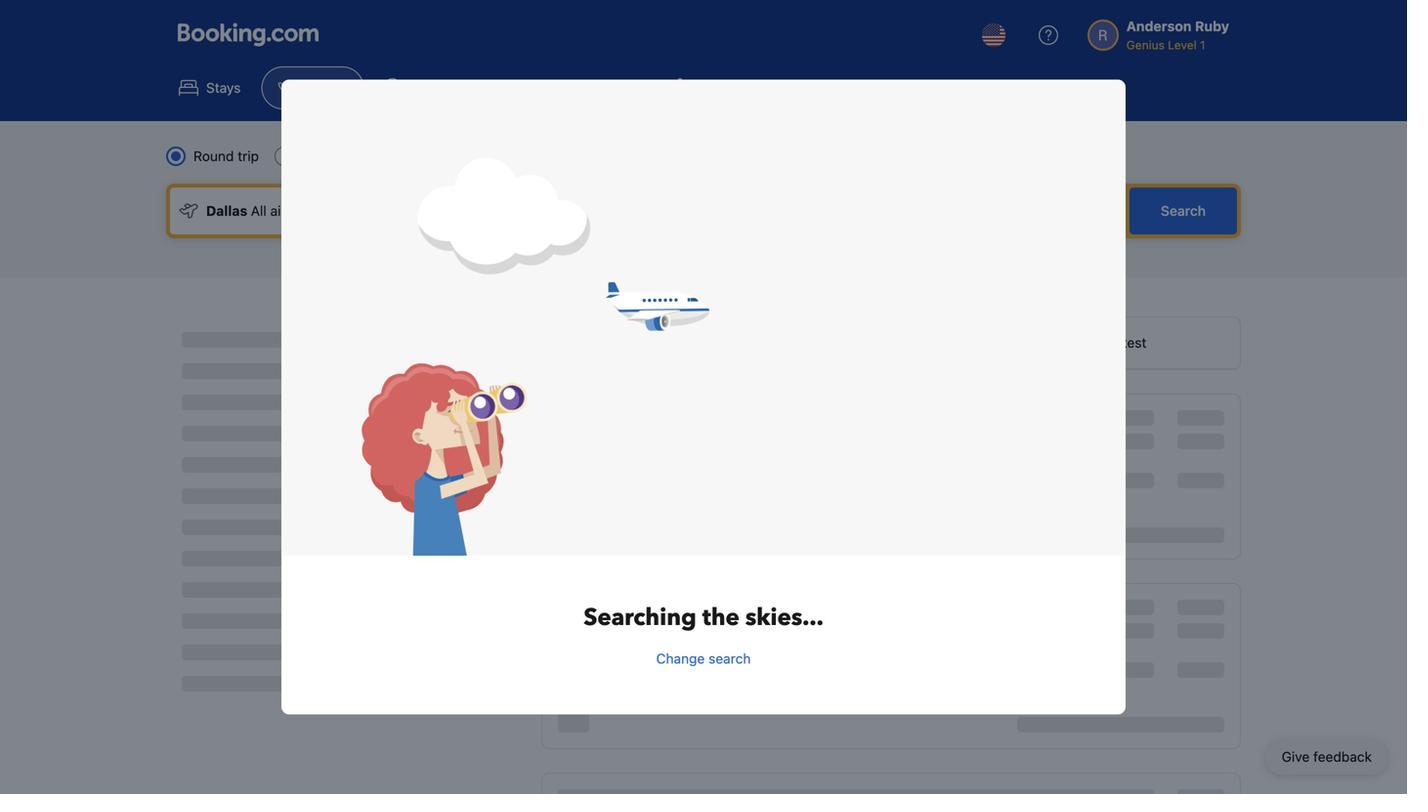 Task type: vqa. For each thing, say whether or not it's contained in the screenshot.
16:20 American
no



Task type: describe. For each thing, give the bounding box(es) containing it.
attractions
[[698, 80, 767, 96]]

fastest
[[1101, 335, 1147, 351]]

feedback
[[1313, 749, 1372, 765]]

rentals
[[587, 80, 633, 96]]

taxis
[[879, 80, 911, 96]]

hotel
[[463, 80, 496, 96]]

give
[[1282, 749, 1310, 765]]

change search
[[656, 651, 751, 667]]

airport taxis link
[[788, 66, 927, 109]]

airport
[[832, 80, 875, 96]]

stays
[[206, 80, 241, 96]]

round
[[193, 148, 234, 164]]

skies...
[[745, 602, 824, 634]]

flight + hotel
[[412, 80, 496, 96]]

attractions link
[[654, 66, 784, 109]]

change
[[656, 651, 705, 667]]

fastest button
[[1007, 318, 1240, 368]]

economy
[[475, 148, 533, 164]]

search
[[709, 651, 751, 667]]

give feedback
[[1282, 749, 1372, 765]]

airport taxis
[[832, 80, 911, 96]]

flights
[[305, 80, 347, 96]]

round trip
[[193, 148, 259, 164]]

flight + hotel link
[[368, 66, 513, 109]]

car rentals
[[561, 80, 633, 96]]

search button
[[1130, 188, 1237, 235]]

change search button
[[656, 649, 751, 669]]



Task type: locate. For each thing, give the bounding box(es) containing it.
booking.com logo image
[[178, 23, 319, 46], [178, 23, 319, 46]]

the
[[702, 602, 740, 634]]

+
[[451, 80, 459, 96]]

give feedback button
[[1266, 740, 1388, 775]]

stays link
[[162, 66, 257, 109]]

searching
[[584, 602, 697, 634]]

best button
[[542, 318, 775, 368]]

flights link
[[261, 66, 364, 109]]

trip
[[238, 148, 259, 164]]

tab list containing best
[[542, 318, 1240, 370]]

search
[[1161, 203, 1206, 219]]

tab list
[[542, 318, 1240, 370]]

best
[[633, 335, 661, 351]]

car rentals link
[[517, 66, 650, 109]]

car
[[561, 80, 583, 96]]

flight
[[412, 80, 447, 96]]

searching the skies...
[[584, 602, 824, 634]]



